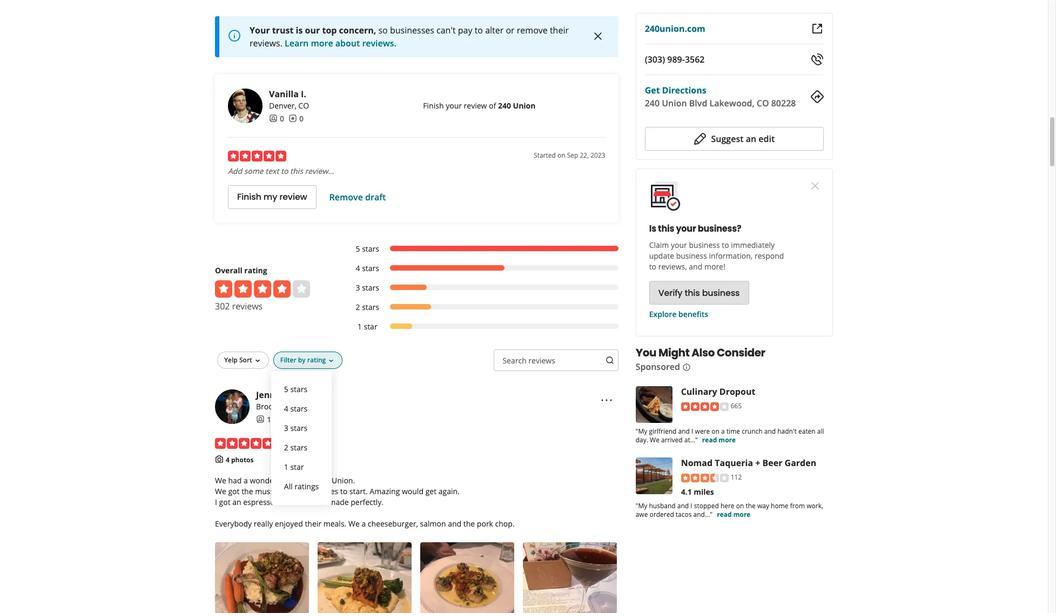 Task type: describe. For each thing, give the bounding box(es) containing it.
stars for "filter reviews by 4 stars rating" element
[[362, 263, 379, 273]]

photos
[[231, 455, 254, 465]]

to inside we had a wonderful night at 240 union. we got the mussels and crab cakes to start. amazing would get again. i got an espresso martini. it was made perfectly.
[[340, 486, 348, 497]]

240union.com link
[[645, 23, 706, 35]]

info alert
[[215, 16, 619, 57]]

at
[[308, 476, 315, 486]]

we left had
[[215, 476, 226, 486]]

and…"
[[694, 510, 713, 519]]

4 for 4 stars button
[[284, 404, 289, 414]]

16 chevron down v2 image
[[327, 356, 336, 365]]

broomfield,
[[256, 401, 298, 412]]

(303) 989-3562
[[645, 54, 705, 65]]

4 photos
[[226, 455, 254, 465]]

review for your
[[464, 100, 487, 111]]

start.
[[350, 486, 368, 497]]

jennifer
[[256, 389, 291, 401]]

tacos
[[676, 510, 692, 519]]

2 vertical spatial your
[[671, 240, 687, 250]]

top
[[322, 24, 337, 36]]

so businesses can't pay to alter or remove their reviews.
[[250, 24, 569, 49]]

1 for filter reviews by 1 star rating element
[[358, 321, 362, 332]]

friends element for vanilla i.
[[269, 113, 284, 124]]

16 camera v2 image
[[215, 455, 224, 464]]

0 horizontal spatial rating
[[244, 265, 267, 275]]

perfectly.
[[351, 497, 384, 508]]

filter by rating
[[280, 355, 326, 365]]

and right salmon
[[448, 519, 462, 529]]

3 for 3 stars button
[[284, 423, 289, 433]]

16 friends v2 image for jennifer s.
[[256, 415, 265, 424]]

0 vertical spatial got
[[228, 486, 240, 497]]

1 star button
[[280, 458, 323, 477]]

add
[[228, 166, 242, 176]]

remove draft button
[[329, 191, 386, 203]]

union.
[[332, 476, 355, 486]]

is this your business? claim your business to immediately update business information, respond to reviews, and more!
[[649, 223, 784, 272]]

read more link for taqueria
[[717, 510, 751, 519]]

star for 1 star "button"
[[290, 462, 304, 472]]

4 star rating image for 665
[[681, 403, 729, 411]]

112
[[731, 473, 742, 482]]

s.
[[293, 389, 300, 401]]

0 vertical spatial 2023
[[591, 151, 606, 160]]

remove draft
[[329, 191, 386, 203]]

reviews for search reviews
[[529, 355, 556, 366]]

dropout
[[720, 386, 756, 398]]

3562
[[685, 54, 705, 65]]

16 chevron down v2 image
[[253, 356, 262, 365]]

an inside we had a wonderful night at 240 union. we got the mussels and crab cakes to start. amazing would get again. i got an espresso martini. it was made perfectly.
[[233, 497, 241, 508]]

a for enjoyed
[[362, 519, 366, 529]]

really
[[254, 519, 273, 529]]

1 vertical spatial got
[[219, 497, 231, 508]]

stars for 2 stars button
[[290, 442, 308, 453]]

1 vertical spatial business
[[677, 251, 707, 261]]

1 horizontal spatial 240
[[498, 100, 511, 111]]

pay
[[458, 24, 473, 36]]

"my husband and i stopped here on the way home from work, awe ordered tacos and…"
[[636, 501, 824, 519]]

24 external link v2 image
[[811, 22, 824, 35]]

302
[[215, 300, 230, 312]]

star for filter reviews by 1 star rating element
[[364, 321, 378, 332]]

can't
[[437, 24, 456, 36]]

some
[[244, 166, 264, 176]]

5 for filter reviews by 5 stars rating element
[[356, 244, 360, 254]]

80228
[[772, 97, 796, 109]]

i.
[[301, 88, 306, 100]]

you might also consider
[[636, 345, 766, 361]]

3 for filter reviews by 3 stars rating element
[[356, 283, 360, 293]]

filter reviews by 3 stars rating element
[[345, 283, 619, 293]]

to down the update
[[649, 262, 657, 272]]

(303)
[[645, 54, 665, 65]]

all
[[818, 427, 825, 436]]

co inside get directions 240 union blvd lakewood, co 80228
[[757, 97, 769, 109]]

5 star rating image for started
[[228, 151, 286, 161]]

filter reviews by 4 stars rating element
[[345, 263, 619, 274]]

on inside "my girlfriend and i were on a time crunch and hadn't eaten all day. we arrived at…"
[[712, 427, 720, 436]]

and inside "my husband and i stopped here on the way home from work, awe ordered tacos and…"
[[678, 501, 689, 511]]

1 star for filter reviews by 1 star rating element
[[358, 321, 378, 332]]

nomad taqueria + beer garden image
[[636, 458, 673, 495]]

302 reviews
[[215, 300, 263, 312]]

finish your review of 240 union
[[423, 100, 536, 111]]

2 reviews. from the left
[[362, 37, 397, 49]]

2 vertical spatial 4
[[226, 455, 230, 465]]

24 phone v2 image
[[811, 53, 824, 66]]

learn
[[285, 37, 309, 49]]

"my for nomad
[[636, 501, 648, 511]]

suggest
[[712, 133, 744, 145]]

might
[[659, 345, 690, 361]]

rating inside dropdown button
[[307, 355, 326, 365]]

taqueria
[[715, 457, 753, 469]]

filter reviews by 1 star rating element
[[345, 321, 619, 332]]

espresso
[[243, 497, 275, 508]]

0 vertical spatial this
[[290, 166, 303, 176]]

cheeseburger,
[[368, 519, 418, 529]]

all
[[284, 481, 293, 492]]

0 horizontal spatial 2023
[[306, 438, 323, 448]]

so
[[379, 24, 388, 36]]

+
[[756, 457, 761, 469]]

4.1 miles
[[681, 487, 714, 497]]

a inside we had a wonderful night at 240 union. we got the mussels and crab cakes to start. amazing would get again. i got an espresso martini. it was made perfectly.
[[244, 476, 248, 486]]

also
[[692, 345, 715, 361]]

and left were
[[679, 427, 690, 436]]

or
[[506, 24, 515, 36]]

our
[[305, 24, 320, 36]]

verify this business
[[659, 287, 740, 299]]

i for nomad taqueria + beer garden
[[691, 501, 693, 511]]

27
[[295, 414, 304, 425]]

explore
[[649, 309, 677, 319]]

crunch
[[742, 427, 763, 436]]

eaten
[[799, 427, 816, 436]]

cakes
[[319, 486, 338, 497]]

night
[[288, 476, 306, 486]]

a for and
[[722, 427, 725, 436]]

240union.com
[[645, 23, 706, 35]]

10,
[[293, 438, 304, 448]]

24 pencil v2 image
[[694, 132, 707, 145]]

business inside verify this business 'link'
[[702, 287, 740, 299]]

culinary dropout link
[[681, 386, 756, 398]]

0 horizontal spatial union
[[513, 100, 536, 111]]

culinary dropout
[[681, 386, 756, 398]]

1 vertical spatial close image
[[809, 179, 822, 192]]

enjoyed
[[275, 519, 303, 529]]

concern,
[[339, 24, 376, 36]]

reviews element
[[289, 113, 304, 124]]

more inside info alert
[[311, 37, 333, 49]]

and inside we had a wonderful night at 240 union. we got the mussels and crab cakes to start. amazing would get again. i got an espresso martini. it was made perfectly.
[[286, 486, 299, 497]]

co for i.
[[299, 100, 309, 111]]

hadn't
[[778, 427, 797, 436]]

240 inside we had a wonderful night at 240 union. we got the mussels and crab cakes to start. amazing would get again. i got an espresso martini. it was made perfectly.
[[317, 476, 330, 486]]

trust
[[272, 24, 294, 36]]

is
[[296, 24, 303, 36]]

nomad taqueria + beer garden
[[681, 457, 817, 469]]

way
[[758, 501, 770, 511]]

by
[[298, 355, 306, 365]]

filter reviews by 5 stars rating element
[[345, 244, 619, 254]]

of
[[489, 100, 496, 111]]

husband
[[649, 501, 676, 511]]

and left hadn't
[[765, 427, 776, 436]]

stars for 5 stars button on the left of page
[[290, 384, 308, 394]]

2 for 2 stars button
[[284, 442, 289, 453]]

read more for taqueria
[[717, 510, 751, 519]]

aug 10, 2023
[[278, 438, 323, 448]]

reviews. inside so businesses can't pay to alter or remove their reviews.
[[250, 37, 283, 49]]

reviews for 302 reviews
[[232, 300, 263, 312]]

search
[[503, 355, 527, 366]]

everybody
[[215, 519, 252, 529]]

sort
[[239, 355, 252, 365]]

your trust is our top concern,
[[250, 24, 376, 36]]

at…"
[[685, 436, 698, 445]]

we down 16 camera v2 icon on the bottom left of the page
[[215, 486, 226, 497]]

180
[[267, 414, 280, 425]]

all ratings
[[284, 481, 319, 492]]

to inside so businesses can't pay to alter or remove their reviews.
[[475, 24, 483, 36]]



Task type: vqa. For each thing, say whether or not it's contained in the screenshot.
Friends element related to Jennifer S.
yes



Task type: locate. For each thing, give the bounding box(es) containing it.
2 vertical spatial business
[[702, 287, 740, 299]]

16 friends v2 image for vanilla i.
[[269, 114, 278, 123]]

rating right overall
[[244, 265, 267, 275]]

respond
[[755, 251, 784, 261]]

we right meals.
[[349, 519, 360, 529]]

their left meals.
[[305, 519, 322, 529]]

this for verify this business
[[685, 287, 700, 299]]

1 horizontal spatial the
[[464, 519, 475, 529]]

0 vertical spatial an
[[746, 133, 757, 145]]

16 friends v2 image
[[269, 114, 278, 123], [256, 415, 265, 424]]

got down had
[[228, 486, 240, 497]]

24 info v2 image
[[228, 29, 241, 42]]

"my for culinary
[[636, 427, 648, 436]]

read more link for dropout
[[703, 436, 736, 445]]

star
[[364, 321, 378, 332], [290, 462, 304, 472]]

0 horizontal spatial on
[[558, 151, 566, 160]]

i inside "my husband and i stopped here on the way home from work, awe ordered tacos and…"
[[691, 501, 693, 511]]

2 "my from the top
[[636, 501, 648, 511]]

a down perfectly.
[[362, 519, 366, 529]]

16 friends v2 image down "denver,"
[[269, 114, 278, 123]]

4
[[356, 263, 360, 273], [284, 404, 289, 414], [226, 455, 230, 465]]

benefits
[[679, 309, 709, 319]]

0 vertical spatial 4 star rating image
[[215, 280, 310, 298]]

4 for "filter reviews by 4 stars rating" element
[[356, 263, 360, 273]]

2 stars inside button
[[284, 442, 308, 453]]

0 inside reviews element
[[299, 113, 304, 124]]

0 left 16 review v2 icon
[[280, 113, 284, 124]]

about
[[336, 37, 360, 49]]

and up martini.
[[286, 486, 299, 497]]

5 star rating image up "photos"
[[215, 438, 273, 449]]

more for nomad
[[734, 510, 751, 519]]

0 vertical spatial read
[[703, 436, 717, 445]]

0 vertical spatial your
[[446, 100, 462, 111]]

1 vertical spatial 3 stars
[[284, 423, 308, 433]]

0 horizontal spatial the
[[242, 486, 253, 497]]

0 horizontal spatial reviews
[[232, 300, 263, 312]]

0 vertical spatial read more
[[703, 436, 736, 445]]

0 vertical spatial 1
[[358, 321, 362, 332]]

get directions link
[[645, 84, 707, 96]]

240 down get at the top of page
[[645, 97, 660, 109]]

  text field
[[494, 350, 619, 371]]

read more link up taqueria
[[703, 436, 736, 445]]

0 horizontal spatial 1
[[284, 462, 289, 472]]

vanilla i. denver, co
[[269, 88, 309, 111]]

business up "reviews,"
[[677, 251, 707, 261]]

2 stars for the filter reviews by 2 stars rating element
[[356, 302, 379, 312]]

on right were
[[712, 427, 720, 436]]

the for we had a wonderful night at 240 union. we got the mussels and crab cakes to start. amazing would get again. i got an espresso martini. it was made perfectly.
[[242, 486, 253, 497]]

claim
[[649, 240, 669, 250]]

1 horizontal spatial 2
[[356, 302, 360, 312]]

0 vertical spatial reviews
[[232, 300, 263, 312]]

0 vertical spatial business
[[689, 240, 720, 250]]

started
[[534, 151, 556, 160]]

0 vertical spatial a
[[722, 427, 725, 436]]

0 vertical spatial read more link
[[703, 436, 736, 445]]

1 vertical spatial an
[[233, 497, 241, 508]]

16 info v2 image
[[683, 363, 691, 372]]

2 horizontal spatial 240
[[645, 97, 660, 109]]

and left the more!
[[689, 262, 703, 272]]

1 horizontal spatial 2023
[[591, 151, 606, 160]]

240
[[645, 97, 660, 109], [498, 100, 511, 111], [317, 476, 330, 486]]

photo of vanilla i. image
[[228, 88, 263, 123]]

suggest an edit
[[712, 133, 775, 145]]

5 stars for filter reviews by 5 stars rating element
[[356, 244, 379, 254]]

a inside "my girlfriend and i were on a time crunch and hadn't eaten all day. we arrived at…"
[[722, 427, 725, 436]]

was
[[313, 497, 327, 508]]

0 vertical spatial 3
[[356, 283, 360, 293]]

i left and…"
[[691, 501, 693, 511]]

business down business? at the top
[[689, 240, 720, 250]]

2 vertical spatial this
[[685, 287, 700, 299]]

1 vertical spatial reviews
[[529, 355, 556, 366]]

3.5 star rating image
[[681, 474, 729, 483]]

we had a wonderful night at 240 union. we got the mussels and crab cakes to start. amazing would get again. i got an espresso martini. it was made perfectly.
[[215, 476, 460, 508]]

0 horizontal spatial reviews.
[[250, 37, 283, 49]]

0 vertical spatial more
[[311, 37, 333, 49]]

crab
[[301, 486, 317, 497]]

everybody really enjoyed their meals. we a cheeseburger, salmon and the pork chop.
[[215, 519, 515, 529]]

friends element for jennifer s.
[[256, 414, 280, 425]]

5 for 5 stars button on the left of page
[[284, 384, 289, 394]]

business down the more!
[[702, 287, 740, 299]]

0 horizontal spatial 2 stars
[[284, 442, 308, 453]]

union right of
[[513, 100, 536, 111]]

665
[[731, 402, 742, 411]]

chop.
[[495, 519, 515, 529]]

2 for the filter reviews by 2 stars rating element
[[356, 302, 360, 312]]

1 star for 1 star "button"
[[284, 462, 304, 472]]

read for dropout
[[703, 436, 717, 445]]

1 horizontal spatial close image
[[809, 179, 822, 192]]

2 0 from the left
[[299, 113, 304, 124]]

5 stars down the draft
[[356, 244, 379, 254]]

5 inside button
[[284, 384, 289, 394]]

reviews right '302' in the left of the page
[[232, 300, 263, 312]]

friends element down broomfield,
[[256, 414, 280, 425]]

filter
[[280, 355, 297, 365]]

1 horizontal spatial 4 stars
[[356, 263, 379, 273]]

5 stars up 4 stars button
[[284, 384, 308, 394]]

review left of
[[464, 100, 487, 111]]

more down top
[[311, 37, 333, 49]]

4 stars inside button
[[284, 404, 308, 414]]

1 horizontal spatial 3 stars
[[356, 283, 379, 293]]

5 down remove draft button
[[356, 244, 360, 254]]

1 horizontal spatial 2 stars
[[356, 302, 379, 312]]

1 star inside 1 star "button"
[[284, 462, 304, 472]]

1 vertical spatial 4 star rating image
[[681, 403, 729, 411]]

4 star rating image for 302 reviews
[[215, 280, 310, 298]]

1 vertical spatial a
[[244, 476, 248, 486]]

1 0 from the left
[[280, 113, 284, 124]]

photo of jennifer s. image
[[215, 390, 250, 424]]

read more up taqueria
[[703, 436, 736, 445]]

1 vertical spatial their
[[305, 519, 322, 529]]

read more link
[[703, 436, 736, 445], [717, 510, 751, 519]]

reviews. down so
[[362, 37, 397, 49]]

4 star rating image down overall rating
[[215, 280, 310, 298]]

1 vertical spatial more
[[719, 436, 736, 445]]

to right the pay
[[475, 24, 483, 36]]

read right and…"
[[717, 510, 732, 519]]

the inside we had a wonderful night at 240 union. we got the mussels and crab cakes to start. amazing would get again. i got an espresso martini. it was made perfectly.
[[242, 486, 253, 497]]

and down 4.1
[[678, 501, 689, 511]]

i left were
[[692, 427, 694, 436]]

4 stars
[[356, 263, 379, 273], [284, 404, 308, 414]]

4 inside button
[[284, 404, 289, 414]]

"my left girlfriend
[[636, 427, 648, 436]]

started on sep 22, 2023
[[534, 151, 606, 160]]

explore benefits
[[649, 309, 709, 319]]

co left the 80228
[[757, 97, 769, 109]]

the left way
[[746, 501, 756, 511]]

overall
[[215, 265, 243, 275]]

update
[[649, 251, 675, 261]]

your left of
[[446, 100, 462, 111]]

24 directions v2 image
[[811, 90, 824, 103]]

"my left husband
[[636, 501, 648, 511]]

"my inside "my husband and i stopped here on the way home from work, awe ordered tacos and…"
[[636, 501, 648, 511]]

3 inside button
[[284, 423, 289, 433]]

1 horizontal spatial star
[[364, 321, 378, 332]]

1 vertical spatial read more link
[[717, 510, 751, 519]]

1 vertical spatial 2
[[284, 442, 289, 453]]

0 horizontal spatial 4
[[226, 455, 230, 465]]

got
[[228, 486, 240, 497], [219, 497, 231, 508]]

240 right at
[[317, 476, 330, 486]]

read right at…"
[[703, 436, 717, 445]]

0 vertical spatial rating
[[244, 265, 267, 275]]

22,
[[580, 151, 589, 160]]

0 horizontal spatial 4 star rating image
[[215, 280, 310, 298]]

0 horizontal spatial 1 star
[[284, 462, 304, 472]]

rating left 16 chevron down v2 icon at the left bottom
[[307, 355, 326, 365]]

3 stars inside button
[[284, 423, 308, 433]]

yelp sort button
[[217, 352, 269, 369]]

nomad
[[681, 457, 713, 469]]

i inside "my girlfriend and i were on a time crunch and hadn't eaten all day. we arrived at…"
[[692, 427, 694, 436]]

4 star rating image
[[215, 280, 310, 298], [681, 403, 729, 411]]

we right the day.
[[650, 436, 660, 445]]

yelp sort
[[224, 355, 252, 365]]

0 vertical spatial on
[[558, 151, 566, 160]]

5 star rating image
[[228, 151, 286, 161], [215, 438, 273, 449]]

1 "my from the top
[[636, 427, 648, 436]]

a left time
[[722, 427, 725, 436]]

2 inside button
[[284, 442, 289, 453]]

2 vertical spatial more
[[734, 510, 751, 519]]

finish inside 'link'
[[237, 191, 262, 203]]

5 star rating image for aug
[[215, 438, 273, 449]]

read more link left way
[[717, 510, 751, 519]]

0 horizontal spatial finish
[[237, 191, 262, 203]]

5
[[356, 244, 360, 254], [284, 384, 289, 394]]

the
[[242, 486, 253, 497], [746, 501, 756, 511], [464, 519, 475, 529]]

i for culinary dropout
[[692, 427, 694, 436]]

5 left s.
[[284, 384, 289, 394]]

0 vertical spatial 5 star rating image
[[228, 151, 286, 161]]

1 horizontal spatial reviews
[[529, 355, 556, 366]]

close image inside info alert
[[592, 30, 605, 43]]

this up benefits
[[685, 287, 700, 299]]

1 vertical spatial read
[[717, 510, 732, 519]]

reviews,
[[659, 262, 687, 272]]

this inside 'link'
[[685, 287, 700, 299]]

240 right of
[[498, 100, 511, 111]]

their inside so businesses can't pay to alter or remove their reviews.
[[550, 24, 569, 36]]

is
[[649, 223, 657, 235]]

1 horizontal spatial 1 star
[[358, 321, 378, 332]]

close image
[[592, 30, 605, 43], [809, 179, 822, 192]]

1 horizontal spatial 5
[[356, 244, 360, 254]]

0 horizontal spatial 16 friends v2 image
[[256, 415, 265, 424]]

you
[[636, 345, 657, 361]]

on inside "my husband and i stopped here on the way home from work, awe ordered tacos and…"
[[737, 501, 744, 511]]

1 reviews. from the left
[[250, 37, 283, 49]]

finish for finish your review of 240 union
[[423, 100, 444, 111]]

search image
[[606, 356, 614, 365]]

4 stars for "filter reviews by 4 stars rating" element
[[356, 263, 379, 273]]

1 horizontal spatial their
[[550, 24, 569, 36]]

star inside "button"
[[290, 462, 304, 472]]

learn more about reviews.
[[285, 37, 397, 49]]

co inside vanilla i. denver, co
[[299, 100, 309, 111]]

1 inside "button"
[[284, 462, 289, 472]]

1 horizontal spatial finish
[[423, 100, 444, 111]]

review inside 'link'
[[280, 191, 307, 203]]

co inside jennifer s. broomfield, co
[[299, 401, 310, 412]]

their right remove
[[550, 24, 569, 36]]

stars for 3 stars button
[[290, 423, 308, 433]]

0 horizontal spatial close image
[[592, 30, 605, 43]]

0 horizontal spatial 2
[[284, 442, 289, 453]]

16 friends v2 image left 180
[[256, 415, 265, 424]]

to down union.
[[340, 486, 348, 497]]

1 horizontal spatial 1
[[358, 321, 362, 332]]

5 stars
[[356, 244, 379, 254], [284, 384, 308, 394]]

and inside is this your business? claim your business to immediately update business information, respond to reviews, and more!
[[689, 262, 703, 272]]

made
[[329, 497, 349, 508]]

i up everybody in the bottom of the page
[[215, 497, 217, 508]]

to right text
[[281, 166, 288, 176]]

co up 27
[[299, 401, 310, 412]]

1 vertical spatial your
[[676, 223, 696, 235]]

3 stars for filter reviews by 3 stars rating element
[[356, 283, 379, 293]]

this inside is this your business? claim your business to immediately update business information, respond to reviews, and more!
[[658, 223, 675, 235]]

my
[[264, 191, 277, 203]]

sponsored
[[636, 361, 680, 373]]

we inside "my girlfriend and i were on a time crunch and hadn't eaten all day. we arrived at…"
[[650, 436, 660, 445]]

1 for 1 star "button"
[[284, 462, 289, 472]]

edit
[[759, 133, 775, 145]]

read for taqueria
[[717, 510, 732, 519]]

stars for filter reviews by 3 stars rating element
[[362, 283, 379, 293]]

review right the my
[[280, 191, 307, 203]]

on right here
[[737, 501, 744, 511]]

0 vertical spatial the
[[242, 486, 253, 497]]

reviews right search
[[529, 355, 556, 366]]

4.1
[[681, 487, 692, 497]]

0 horizontal spatial 240
[[317, 476, 330, 486]]

1 vertical spatial "my
[[636, 501, 648, 511]]

0 vertical spatial finish
[[423, 100, 444, 111]]

3 stars for 3 stars button
[[284, 423, 308, 433]]

5 stars inside button
[[284, 384, 308, 394]]

0 vertical spatial their
[[550, 24, 569, 36]]

the left pork
[[464, 519, 475, 529]]

this for is this your business? claim your business to immediately update business information, respond to reviews, and more!
[[658, 223, 675, 235]]

1 vertical spatial review
[[280, 191, 307, 203]]

an left edit
[[746, 133, 757, 145]]

to up information,
[[722, 240, 730, 250]]

240 inside get directions 240 union blvd lakewood, co 80228
[[645, 97, 660, 109]]

vanilla i. link
[[269, 88, 306, 100]]

"my inside "my girlfriend and i were on a time crunch and hadn't eaten all day. we arrived at…"
[[636, 427, 648, 436]]

0 vertical spatial 2 stars
[[356, 302, 379, 312]]

read more left way
[[717, 510, 751, 519]]

0 right 16 review v2 icon
[[299, 113, 304, 124]]

work,
[[807, 501, 824, 511]]

more for culinary
[[719, 436, 736, 445]]

1 vertical spatial 1
[[284, 462, 289, 472]]

verify this business link
[[649, 281, 749, 305]]

arrived
[[662, 436, 683, 445]]

an inside button
[[746, 133, 757, 145]]

0 vertical spatial 5 stars
[[356, 244, 379, 254]]

pork
[[477, 519, 493, 529]]

5 stars button
[[280, 380, 323, 399]]

5 star rating image up the some
[[228, 151, 286, 161]]

stars for the filter reviews by 2 stars rating element
[[362, 302, 379, 312]]

1 vertical spatial rating
[[307, 355, 326, 365]]

filter by rating button
[[273, 352, 343, 369]]

their
[[550, 24, 569, 36], [305, 519, 322, 529]]

union inside get directions 240 union blvd lakewood, co 80228
[[662, 97, 687, 109]]

0 vertical spatial 4
[[356, 263, 360, 273]]

0 horizontal spatial an
[[233, 497, 241, 508]]

0 horizontal spatial 4 stars
[[284, 404, 308, 414]]

0 vertical spatial 4 stars
[[356, 263, 379, 273]]

5 stars for 5 stars button on the left of page
[[284, 384, 308, 394]]

culinary dropout image
[[636, 386, 673, 423]]

search reviews
[[503, 355, 556, 366]]

4 stars for 4 stars button
[[284, 404, 308, 414]]

1 star inside filter reviews by 1 star rating element
[[358, 321, 378, 332]]

your right claim
[[671, 240, 687, 250]]

0 vertical spatial close image
[[592, 30, 605, 43]]

1 horizontal spatial union
[[662, 97, 687, 109]]

mussels
[[255, 486, 284, 497]]

meals.
[[324, 519, 347, 529]]

get
[[645, 84, 660, 96]]

friends element
[[269, 113, 284, 124], [256, 414, 280, 425]]

stars for 4 stars button
[[290, 404, 308, 414]]

2023 right the 22, at top
[[591, 151, 606, 160]]

a right had
[[244, 476, 248, 486]]

0 horizontal spatial this
[[290, 166, 303, 176]]

2 horizontal spatial 4
[[356, 263, 360, 273]]

had
[[228, 476, 242, 486]]

co for s.
[[299, 401, 310, 412]]

finish for finish my review
[[237, 191, 262, 203]]

0 vertical spatial 2
[[356, 302, 360, 312]]

on left sep
[[558, 151, 566, 160]]

this left review…
[[290, 166, 303, 176]]

the for everybody really enjoyed their meals. we a cheeseburger, salmon and the pork chop.
[[464, 519, 475, 529]]

were
[[695, 427, 710, 436]]

0 horizontal spatial 5 stars
[[284, 384, 308, 394]]

information,
[[709, 251, 753, 261]]

garden
[[785, 457, 817, 469]]

reviews. down your
[[250, 37, 283, 49]]

more up taqueria
[[719, 436, 736, 445]]

friends element containing 180
[[256, 414, 280, 425]]

"my girlfriend and i were on a time crunch and hadn't eaten all day. we arrived at…"
[[636, 427, 825, 445]]

0 horizontal spatial review
[[280, 191, 307, 203]]

review for my
[[280, 191, 307, 203]]

0 vertical spatial 1 star
[[358, 321, 378, 332]]

wonderful
[[250, 476, 286, 486]]

menu image
[[600, 394, 613, 407]]

blvd
[[690, 97, 708, 109]]

finish my review
[[237, 191, 307, 203]]

get directions 240 union blvd lakewood, co 80228
[[645, 84, 796, 109]]

0 vertical spatial "my
[[636, 427, 648, 436]]

the inside "my husband and i stopped here on the way home from work, awe ordered tacos and…"
[[746, 501, 756, 511]]

1 vertical spatial read more
[[717, 510, 751, 519]]

denver,
[[269, 100, 297, 111]]

more
[[311, 37, 333, 49], [719, 436, 736, 445], [734, 510, 751, 519]]

1 horizontal spatial a
[[362, 519, 366, 529]]

got up everybody in the bottom of the page
[[219, 497, 231, 508]]

friends element containing 0
[[269, 113, 284, 124]]

1 vertical spatial 5 stars
[[284, 384, 308, 394]]

sep
[[567, 151, 579, 160]]

989-
[[668, 54, 685, 65]]

more left way
[[734, 510, 751, 519]]

read more for dropout
[[703, 436, 736, 445]]

co down i.
[[299, 100, 309, 111]]

ratings
[[295, 481, 319, 492]]

finish my review link
[[228, 185, 317, 209]]

filter reviews by 2 stars rating element
[[345, 302, 619, 313]]

draft
[[365, 191, 386, 203]]

16 review v2 image
[[289, 114, 297, 123]]

0 vertical spatial 16 friends v2 image
[[269, 114, 278, 123]]

an down had
[[233, 497, 241, 508]]

miles
[[694, 487, 714, 497]]

the up the espresso
[[242, 486, 253, 497]]

stars for filter reviews by 5 stars rating element
[[362, 244, 379, 254]]

culinary
[[681, 386, 718, 398]]

your right is
[[676, 223, 696, 235]]

1 vertical spatial this
[[658, 223, 675, 235]]

1 vertical spatial 5 star rating image
[[215, 438, 273, 449]]

1 vertical spatial 2023
[[306, 438, 323, 448]]

1 vertical spatial friends element
[[256, 414, 280, 425]]

4 star rating image down culinary
[[681, 403, 729, 411]]

friends element down "denver,"
[[269, 113, 284, 124]]

2 stars for 2 stars button
[[284, 442, 308, 453]]

0 horizontal spatial 3
[[284, 423, 289, 433]]

1 horizontal spatial 0
[[299, 113, 304, 124]]

2023 right 10,
[[306, 438, 323, 448]]

this right is
[[658, 223, 675, 235]]

1 horizontal spatial 4
[[284, 404, 289, 414]]

0 horizontal spatial a
[[244, 476, 248, 486]]

2 vertical spatial a
[[362, 519, 366, 529]]

i inside we had a wonderful night at 240 union. we got the mussels and crab cakes to start. amazing would get again. i got an espresso martini. it was made perfectly.
[[215, 497, 217, 508]]

immediately
[[731, 240, 775, 250]]

jennifer s. link
[[256, 389, 300, 401]]

2 stars button
[[280, 438, 323, 458]]

union down the get directions link
[[662, 97, 687, 109]]

1 horizontal spatial 5 stars
[[356, 244, 379, 254]]



